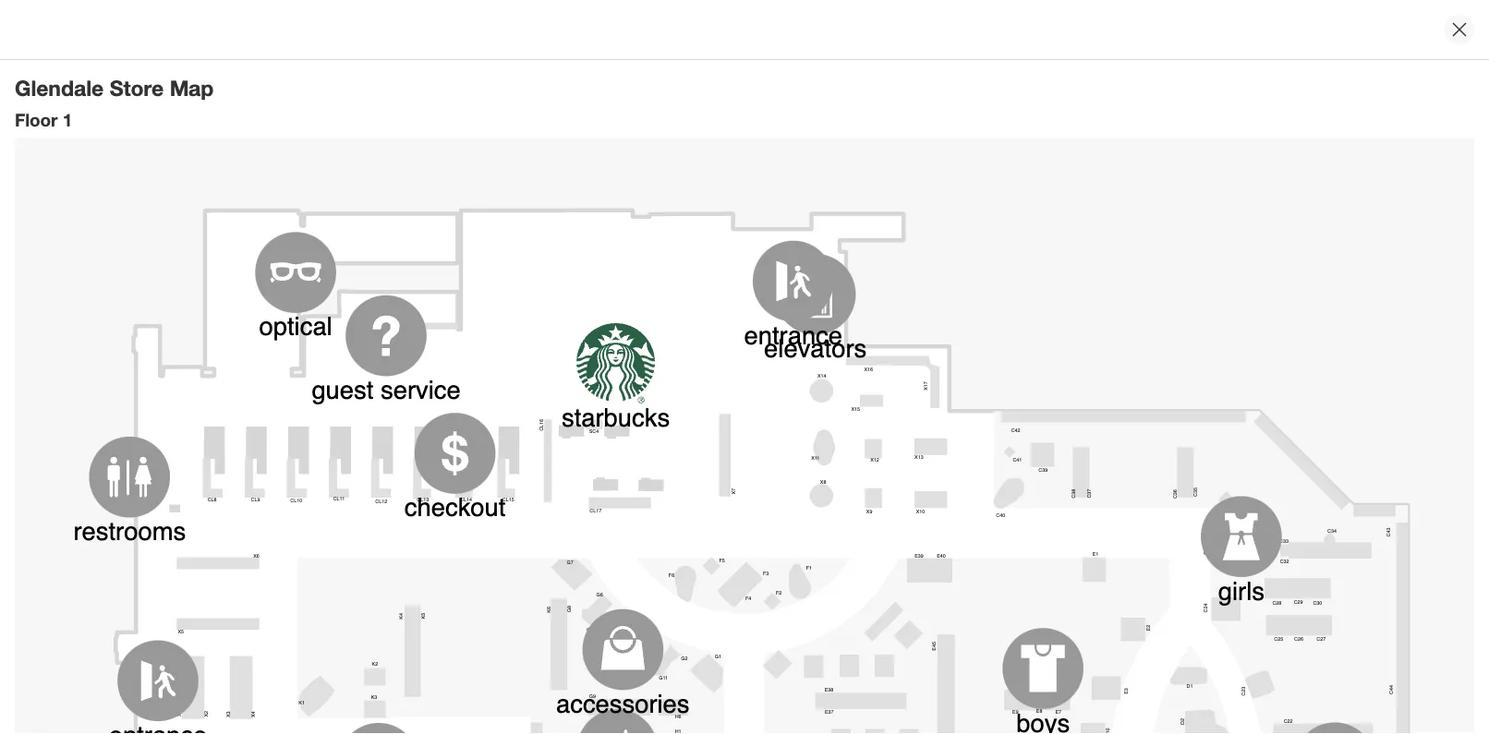 Task type: vqa. For each thing, say whether or not it's contained in the screenshot.
Store to the left
yes



Task type: locate. For each thing, give the bounding box(es) containing it.
glendale up ca
[[223, 222, 274, 238]]

store left map
[[110, 75, 164, 101]]

1 vertical spatial 11:00pm
[[284, 677, 335, 693]]

dialog
[[0, 0, 1490, 735]]

open inside store hours open until 11:00pm
[[221, 677, 253, 693]]

this
[[1063, 655, 1083, 671]]

1 vertical spatial until
[[257, 677, 281, 693]]

until down hours
[[257, 677, 281, 693]]

1 horizontal spatial store
[[221, 651, 266, 672]]

1 vertical spatial glendale
[[190, 178, 302, 211]]

0 horizontal spatial store
[[110, 75, 164, 101]]

0 vertical spatial 11:00pm
[[254, 281, 305, 297]]

0 vertical spatial glendale
[[15, 75, 104, 101]]

glendale inside "2195 glendale galleria glendale, ca 91210-2101 phone: (818) 334-1400 open until 11:00pm"
[[223, 222, 274, 238]]

0 horizontal spatial until
[[226, 281, 250, 297]]

11:00pm down 334- at left top
[[254, 281, 305, 297]]

dialog containing glendale
[[0, 0, 1490, 735]]

open
[[190, 281, 222, 297], [221, 677, 253, 693]]

1 horizontal spatial until
[[257, 677, 281, 693]]

glendale for glendale
[[190, 178, 302, 211]]

map
[[170, 75, 214, 101]]

until
[[226, 281, 250, 297], [257, 677, 281, 693]]

11:00pm inside "2195 glendale galleria glendale, ca 91210-2101 phone: (818) 334-1400 open until 11:00pm"
[[254, 281, 305, 297]]

glendale map image
[[190, 315, 1299, 592]]

1 vertical spatial store
[[221, 651, 266, 672]]

334-
[[267, 259, 294, 275]]

until down (818)
[[226, 281, 250, 297]]

11:00pm down hours
[[284, 677, 335, 693]]

glendale
[[15, 75, 104, 101], [190, 178, 302, 211], [223, 222, 274, 238]]

11:00pm inside store hours open until 11:00pm
[[284, 677, 335, 693]]

glendale store map
[[15, 75, 214, 101]]

phone:
[[190, 259, 231, 275]]

galleria
[[278, 222, 322, 238]]

glendale up the 2195 at top
[[190, 178, 302, 211]]

cvs pharmacy
[[549, 654, 699, 680]]

0 vertical spatial until
[[226, 281, 250, 297]]

0 vertical spatial store
[[110, 75, 164, 101]]

pharmacy
[[598, 654, 699, 680]]

delivery
[[1090, 633, 1155, 654]]

0 vertical spatial open
[[190, 281, 222, 297]]

store left hours
[[221, 651, 266, 672]]

1 vertical spatial open
[[221, 677, 253, 693]]

store
[[1087, 655, 1116, 671]]

store inside store hours open until 11:00pm
[[221, 651, 266, 672]]

2195 glendale galleria glendale, ca 91210-2101 phone: (818) 334-1400 open until 11:00pm
[[190, 222, 339, 297]]

2 vertical spatial glendale
[[223, 222, 274, 238]]

store
[[110, 75, 164, 101], [221, 651, 266, 672]]

11:00pm
[[254, 281, 305, 297], [284, 677, 335, 693]]

glendale up the 1
[[15, 75, 104, 101]]



Task type: describe. For each thing, give the bounding box(es) containing it.
ca
[[249, 240, 266, 257]]

(818)
[[235, 259, 263, 275]]

floor 1
[[15, 109, 72, 130]]

&
[[1073, 633, 1085, 654]]

1400
[[294, 259, 322, 275]]

1
[[63, 109, 72, 130]]

open inside "2195 glendale galleria glendale, ca 91210-2101 phone: (818) 334-1400 open until 11:00pm"
[[190, 281, 222, 297]]

until inside "2195 glendale galleria glendale, ca 91210-2101 phone: (818) 334-1400 open until 11:00pm"
[[226, 281, 250, 297]]

order
[[1013, 655, 1044, 671]]

cvs
[[549, 654, 592, 680]]

an
[[996, 655, 1010, 671]]

at
[[1048, 655, 1059, 671]]

pickup
[[1012, 633, 1068, 654]]

start
[[964, 655, 992, 671]]

2195
[[190, 222, 219, 238]]

until inside store hours open until 11:00pm
[[257, 677, 281, 693]]

glendale for glendale store map
[[15, 75, 104, 101]]

2101
[[311, 240, 339, 257]]

store capabilities with hours, vertical tabs tab list
[[190, 622, 519, 735]]

floor
[[15, 109, 58, 130]]

store hours open until 11:00pm
[[221, 651, 335, 693]]

shop
[[964, 633, 1007, 654]]

91210-
[[270, 240, 311, 257]]

glendale,
[[190, 240, 245, 257]]

shop pickup & delivery start an order at this store
[[964, 633, 1155, 671]]

hours
[[271, 651, 321, 672]]



